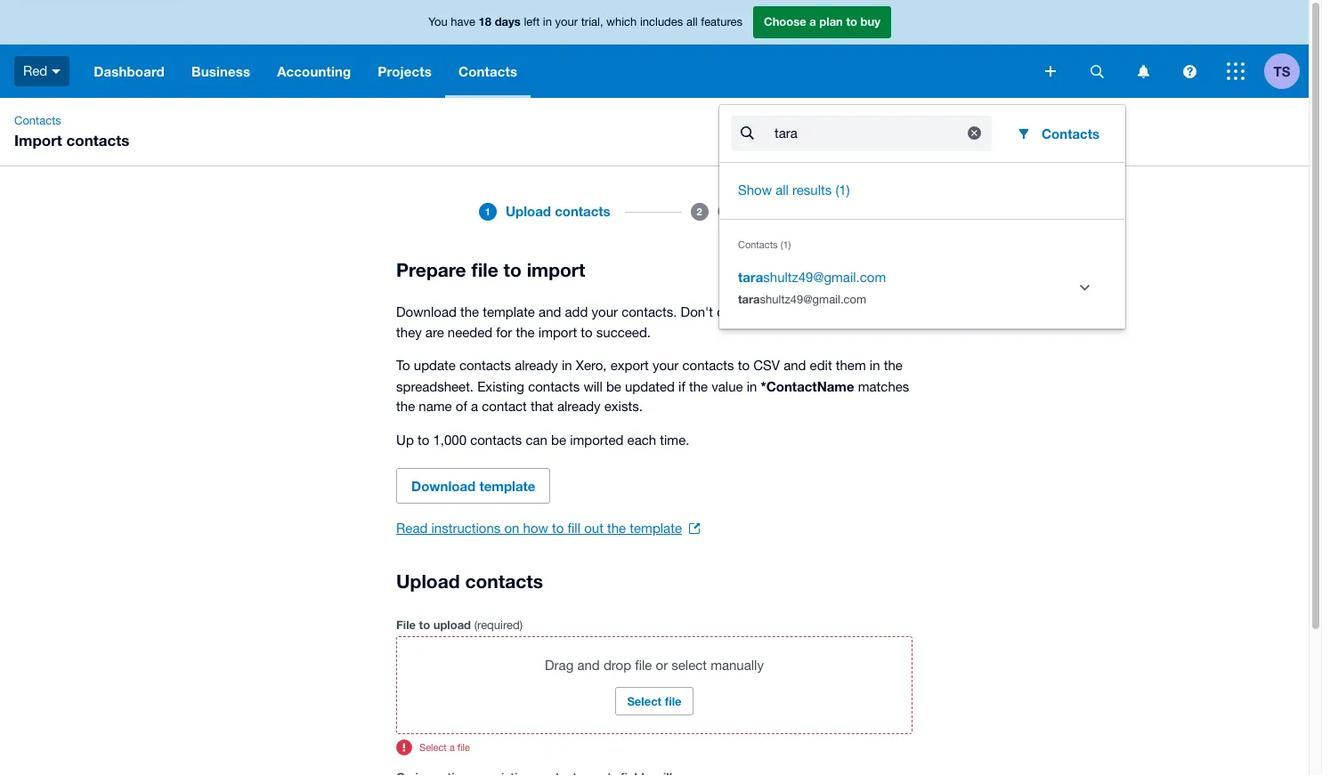 Task type: locate. For each thing, give the bounding box(es) containing it.
a for file
[[450, 743, 455, 753]]

0 horizontal spatial be
[[551, 432, 566, 447]]

2 horizontal spatial a
[[810, 14, 816, 29]]

1 vertical spatial upload
[[396, 571, 460, 593]]

a inside banner
[[810, 14, 816, 29]]

1 horizontal spatial all
[[776, 183, 789, 198]]

1 vertical spatial (1)
[[781, 239, 791, 250]]

1
[[485, 205, 491, 217]]

0 horizontal spatial and
[[539, 305, 561, 320]]

svg image right red
[[52, 69, 61, 74]]

shultz49@gmail.com up the column on the right top of page
[[763, 269, 886, 285]]

group containing contacts
[[720, 105, 1126, 329]]

2 horizontal spatial your
[[653, 358, 679, 373]]

upload
[[506, 203, 551, 219], [396, 571, 460, 593]]

contacts import contacts
[[14, 114, 129, 150]]

2 vertical spatial template
[[630, 521, 682, 536]]

be
[[606, 379, 621, 394], [551, 432, 566, 447]]

drop
[[604, 658, 631, 673]]

tara down contacts (1)
[[738, 268, 763, 285]]

complete
[[717, 203, 779, 219]]

1 vertical spatial upload contacts
[[396, 571, 543, 593]]

your
[[555, 15, 578, 29], [592, 305, 618, 320], [653, 358, 679, 373]]

1 horizontal spatial select
[[627, 695, 662, 709]]

select file button
[[616, 687, 693, 716]]

already
[[515, 358, 558, 373], [557, 399, 601, 414]]

contacts inside dropdown button
[[459, 63, 518, 79]]

1 vertical spatial all
[[776, 183, 789, 198]]

1 horizontal spatial upload
[[506, 203, 551, 219]]

the inside the matches the name of a contact that already exists.
[[396, 399, 415, 414]]

import
[[783, 203, 825, 219], [527, 259, 585, 281], [539, 325, 577, 340]]

a
[[810, 14, 816, 29], [471, 399, 478, 414], [450, 743, 455, 753]]

1 vertical spatial and
[[784, 358, 806, 373]]

accounting button
[[264, 45, 365, 98]]

download inside 'button'
[[411, 478, 476, 494]]

group
[[720, 105, 1126, 329]]

2 vertical spatial import
[[539, 325, 577, 340]]

the right if
[[689, 379, 708, 394]]

the up matches
[[884, 358, 903, 373]]

2 vertical spatial and
[[577, 658, 600, 673]]

tara right don't
[[738, 292, 760, 306]]

0 vertical spatial upload
[[506, 203, 551, 219]]

0 vertical spatial and
[[539, 305, 561, 320]]

drag and drop file or select manually
[[545, 658, 764, 673]]

1,000
[[433, 432, 467, 447]]

of
[[456, 399, 467, 414]]

be right will
[[606, 379, 621, 394]]

file
[[472, 259, 499, 281], [635, 658, 652, 673], [665, 695, 682, 709], [458, 743, 470, 753]]

to
[[846, 14, 858, 29], [504, 259, 522, 281], [581, 325, 593, 340], [738, 358, 750, 373], [418, 432, 430, 447], [552, 521, 564, 536], [419, 618, 430, 632]]

to left 'buy' at top right
[[846, 14, 858, 29]]

file to upload (required)
[[396, 618, 523, 632]]

tara shultz49@gmail.com tara shultz49@gmail.com
[[738, 268, 886, 306]]

tara
[[738, 268, 763, 285], [738, 292, 760, 306]]

svg image up contacts popup button
[[1045, 66, 1056, 77]]

1 vertical spatial download
[[411, 478, 476, 494]]

contacts
[[66, 131, 129, 150], [555, 203, 611, 219], [459, 358, 511, 373], [683, 358, 734, 373], [528, 379, 580, 394], [470, 432, 522, 447], [465, 571, 543, 593]]

0 vertical spatial be
[[606, 379, 621, 394]]

contacts inside popup button
[[1042, 126, 1100, 142]]

to right file
[[419, 618, 430, 632]]

0 horizontal spatial select
[[419, 743, 447, 753]]

as
[[886, 305, 900, 320]]

to update contacts already in xero, export your contacts to csv and edit them in the spreadsheet. existing contacts will be updated if the value in
[[396, 358, 903, 394]]

select for select file
[[627, 695, 662, 709]]

banner containing ts
[[0, 0, 1309, 329]]

upload right '1' at the left
[[506, 203, 551, 219]]

and left drop
[[577, 658, 600, 673]]

1 vertical spatial your
[[592, 305, 618, 320]]

the right for
[[516, 325, 535, 340]]

the left name
[[396, 399, 415, 414]]

don't
[[681, 305, 713, 320]]

select inside button
[[627, 695, 662, 709]]

0 vertical spatial select
[[627, 695, 662, 709]]

download up are
[[396, 305, 457, 320]]

you
[[428, 15, 448, 29]]

download down the 1,000
[[411, 478, 476, 494]]

upload contacts right '1' at the left
[[506, 203, 611, 219]]

file inside button
[[665, 695, 682, 709]]

svg image
[[1227, 62, 1245, 80], [1090, 65, 1104, 78], [1183, 65, 1196, 78], [1045, 66, 1056, 77], [52, 69, 61, 74]]

for
[[496, 325, 512, 340]]

banner
[[0, 0, 1309, 329]]

download inside download the template and add your contacts. don't delete the column headings as they are needed for the import to succeed.
[[396, 305, 457, 320]]

template
[[483, 305, 535, 320], [479, 478, 536, 494], [630, 521, 682, 536]]

read instructions on how to fill out the template
[[396, 521, 682, 536]]

0 horizontal spatial a
[[450, 743, 455, 753]]

(1) right the results
[[836, 183, 850, 198]]

download for download the template and add your contacts. don't delete the column headings as they are needed for the import to succeed.
[[396, 305, 457, 320]]

2
[[697, 205, 702, 217]]

to
[[396, 358, 410, 373]]

contacts (1)
[[738, 239, 791, 250]]

your up succeed.
[[592, 305, 618, 320]]

1 horizontal spatial a
[[471, 399, 478, 414]]

your inside you have 18 days left in your trial, which includes all features
[[555, 15, 578, 29]]

that
[[531, 399, 554, 414]]

all left the features
[[687, 15, 698, 29]]

all inside you have 18 days left in your trial, which includes all features
[[687, 15, 698, 29]]

1 horizontal spatial your
[[592, 305, 618, 320]]

1 vertical spatial select
[[419, 743, 447, 753]]

download
[[396, 305, 457, 320], [411, 478, 476, 494]]

succeed.
[[597, 325, 651, 340]]

file
[[396, 618, 416, 632]]

read
[[396, 521, 428, 536]]

shultz49@gmail.com up edit
[[760, 293, 867, 306]]

0 vertical spatial all
[[687, 15, 698, 29]]

upload contacts up file to upload (required)
[[396, 571, 543, 593]]

0 vertical spatial download
[[396, 305, 457, 320]]

already inside the matches the name of a contact that already exists.
[[557, 399, 601, 414]]

a inside the matches the name of a contact that already exists.
[[471, 399, 478, 414]]

2 vertical spatial your
[[653, 358, 679, 373]]

1 vertical spatial a
[[471, 399, 478, 414]]

which
[[607, 15, 637, 29]]

and inside to update contacts already in xero, export your contacts to csv and edit them in the spreadsheet. existing contacts will be updated if the value in
[[784, 358, 806, 373]]

template up on
[[479, 478, 536, 494]]

2 horizontal spatial and
[[784, 358, 806, 373]]

1 vertical spatial import
[[527, 259, 585, 281]]

import down add
[[539, 325, 577, 340]]

1 tara from the top
[[738, 268, 763, 285]]

business button
[[178, 45, 264, 98]]

your left trial,
[[555, 15, 578, 29]]

1 horizontal spatial (1)
[[836, 183, 850, 198]]

import up add
[[527, 259, 585, 281]]

None search field
[[730, 115, 993, 152]]

select for select a file
[[419, 743, 447, 753]]

your up updated
[[653, 358, 679, 373]]

0 vertical spatial a
[[810, 14, 816, 29]]

1 vertical spatial tara
[[738, 292, 760, 306]]

upload up file
[[396, 571, 460, 593]]

to left csv
[[738, 358, 750, 373]]

to right up
[[418, 432, 430, 447]]

and
[[539, 305, 561, 320], [784, 358, 806, 373], [577, 658, 600, 673]]

1 horizontal spatial be
[[606, 379, 621, 394]]

be inside to update contacts already in xero, export your contacts to csv and edit them in the spreadsheet. existing contacts will be updated if the value in
[[606, 379, 621, 394]]

(1)
[[836, 183, 850, 198], [781, 239, 791, 250]]

0 vertical spatial tara
[[738, 268, 763, 285]]

the right out
[[607, 521, 626, 536]]

contacts
[[459, 63, 518, 79], [14, 114, 61, 127], [1042, 126, 1100, 142], [738, 239, 778, 250]]

to up for
[[504, 259, 522, 281]]

to inside download the template and add your contacts. don't delete the column headings as they are needed for the import to succeed.
[[581, 325, 593, 340]]

0 horizontal spatial your
[[555, 15, 578, 29]]

matches
[[858, 379, 909, 394]]

svg image
[[1138, 65, 1149, 78]]

all up complete import
[[776, 183, 789, 198]]

contacts button
[[445, 45, 531, 98]]

1 vertical spatial already
[[557, 399, 601, 414]]

1 vertical spatial template
[[479, 478, 536, 494]]

0 horizontal spatial all
[[687, 15, 698, 29]]

1 vertical spatial shultz49@gmail.com
[[760, 293, 867, 306]]

you have 18 days left in your trial, which includes all features
[[428, 14, 743, 29]]

already down will
[[557, 399, 601, 414]]

in
[[543, 15, 552, 29], [562, 358, 572, 373], [870, 358, 880, 373], [747, 379, 757, 394]]

contacts link
[[7, 112, 68, 130]]

tab list
[[138, 194, 1171, 256]]

projects
[[378, 63, 432, 79]]

be right can
[[551, 432, 566, 447]]

0 vertical spatial template
[[483, 305, 535, 320]]

template right out
[[630, 521, 682, 536]]

in right left at the top of page
[[543, 15, 552, 29]]

upload contacts
[[506, 203, 611, 219], [396, 571, 543, 593]]

0 vertical spatial upload contacts
[[506, 203, 611, 219]]

up to 1,000 contacts can be imported each time.
[[396, 432, 690, 447]]

to down add
[[581, 325, 593, 340]]

0 vertical spatial your
[[555, 15, 578, 29]]

and left add
[[539, 305, 561, 320]]

import down the results
[[783, 203, 825, 219]]

tab list containing upload contacts
[[138, 194, 1171, 256]]

projects button
[[365, 45, 445, 98]]

2 tara from the top
[[738, 292, 760, 306]]

(1) down complete import
[[781, 239, 791, 250]]

buy
[[861, 14, 881, 29]]

have
[[451, 15, 476, 29]]

and up *contactname
[[784, 358, 806, 373]]

template up for
[[483, 305, 535, 320]]

0 horizontal spatial (1)
[[781, 239, 791, 250]]

time.
[[660, 432, 690, 447]]

2 vertical spatial a
[[450, 743, 455, 753]]

0 vertical spatial already
[[515, 358, 558, 373]]

in up matches
[[870, 358, 880, 373]]

already up the 'existing'
[[515, 358, 558, 373]]

import
[[14, 131, 62, 150]]

tab panel
[[138, 230, 1171, 256]]

0 vertical spatial (1)
[[836, 183, 850, 198]]

export
[[611, 358, 649, 373]]



Task type: vqa. For each thing, say whether or not it's contained in the screenshot.
second Expense from the bottom
no



Task type: describe. For each thing, give the bounding box(es) containing it.
manually
[[711, 658, 764, 673]]

contact
[[482, 399, 527, 414]]

add
[[565, 305, 588, 320]]

each
[[627, 432, 656, 447]]

out
[[584, 521, 604, 536]]

0 horizontal spatial upload
[[396, 571, 460, 593]]

svg image inside red popup button
[[52, 69, 61, 74]]

complete import
[[717, 203, 825, 219]]

headings
[[828, 305, 882, 320]]

will
[[584, 379, 603, 394]]

*contactname
[[761, 378, 855, 394]]

on
[[504, 521, 520, 536]]

results
[[793, 183, 832, 198]]

csv
[[754, 358, 780, 373]]

in right value
[[747, 379, 757, 394]]

prepare
[[396, 259, 466, 281]]

template inside download the template and add your contacts. don't delete the column headings as they are needed for the import to succeed.
[[483, 305, 535, 320]]

select file
[[627, 695, 682, 709]]

Search contacts and transactions search field
[[773, 117, 950, 151]]

contacts button
[[1003, 116, 1114, 151]]

contacts inside contacts import contacts
[[66, 131, 129, 150]]

download the template and add your contacts. don't delete the column headings as they are needed for the import to succeed.
[[396, 305, 900, 340]]

in left xero,
[[562, 358, 572, 373]]

to inside to update contacts already in xero, export your contacts to csv and edit them in the spreadsheet. existing contacts will be updated if the value in
[[738, 358, 750, 373]]

needed
[[448, 325, 493, 340]]

your inside download the template and add your contacts. don't delete the column headings as they are needed for the import to succeed.
[[592, 305, 618, 320]]

red
[[23, 63, 47, 78]]

select
[[672, 658, 707, 673]]

upload
[[433, 618, 471, 632]]

dashboard
[[94, 63, 165, 79]]

instructions
[[431, 521, 501, 536]]

update
[[414, 358, 456, 373]]

drag
[[545, 658, 574, 673]]

show all results (1) link
[[738, 183, 850, 198]]

business
[[191, 63, 250, 79]]

left
[[524, 15, 540, 29]]

dashboard link
[[80, 45, 178, 98]]

select a file
[[419, 743, 470, 753]]

import inside download the template and add your contacts. don't delete the column headings as they are needed for the import to succeed.
[[539, 325, 577, 340]]

1 horizontal spatial and
[[577, 658, 600, 673]]

already inside to update contacts already in xero, export your contacts to csv and edit them in the spreadsheet. existing contacts will be updated if the value in
[[515, 358, 558, 373]]

read instructions on how to fill out the template link
[[396, 518, 700, 540]]

the right delete
[[757, 305, 776, 320]]

features
[[701, 15, 743, 29]]

18
[[479, 14, 492, 29]]

ts
[[1274, 63, 1291, 79]]

red button
[[0, 45, 80, 98]]

matches the name of a contact that already exists.
[[396, 379, 909, 414]]

column
[[780, 305, 824, 320]]

a for plan
[[810, 14, 816, 29]]

contacts inside contacts import contacts
[[14, 114, 61, 127]]

updated
[[625, 379, 675, 394]]

up
[[396, 432, 414, 447]]

prepare file to import
[[396, 259, 585, 281]]

are
[[426, 325, 444, 340]]

name
[[419, 399, 452, 414]]

exists.
[[604, 399, 643, 414]]

svg image left ts
[[1227, 62, 1245, 80]]

in inside you have 18 days left in your trial, which includes all features
[[543, 15, 552, 29]]

1 vertical spatial be
[[551, 432, 566, 447]]

to left fill
[[552, 521, 564, 536]]

choose
[[764, 14, 807, 29]]

show
[[738, 183, 772, 198]]

contacts.
[[622, 305, 677, 320]]

group inside banner
[[720, 105, 1126, 329]]

if
[[679, 379, 686, 394]]

0 vertical spatial import
[[783, 203, 825, 219]]

your inside to update contacts already in xero, export your contacts to csv and edit them in the spreadsheet. existing contacts will be updated if the value in
[[653, 358, 679, 373]]

svg image left svg image
[[1090, 65, 1104, 78]]

imported
[[570, 432, 624, 447]]

they
[[396, 325, 422, 340]]

includes
[[640, 15, 683, 29]]

how
[[523, 521, 549, 536]]

accounting
[[277, 63, 351, 79]]

download template button
[[396, 468, 551, 504]]

template inside 'button'
[[479, 478, 536, 494]]

svg image right svg image
[[1183, 65, 1196, 78]]

can
[[526, 432, 548, 447]]

download for download template
[[411, 478, 476, 494]]

0 vertical spatial shultz49@gmail.com
[[763, 269, 886, 285]]

days
[[495, 14, 521, 29]]

spreadsheet.
[[396, 379, 474, 394]]

them
[[836, 358, 866, 373]]

existing
[[477, 379, 525, 394]]

(required)
[[474, 619, 523, 632]]

show all results (1)
[[738, 183, 850, 198]]

value
[[712, 379, 743, 394]]

xero,
[[576, 358, 607, 373]]

ts button
[[1265, 45, 1309, 98]]

and inside download the template and add your contacts. don't delete the column headings as they are needed for the import to succeed.
[[539, 305, 561, 320]]

the up the needed
[[460, 305, 479, 320]]

choose a plan to buy
[[764, 14, 881, 29]]

plan
[[820, 14, 843, 29]]

download template
[[411, 478, 536, 494]]

trial,
[[581, 15, 603, 29]]

delete
[[717, 305, 754, 320]]

edit
[[810, 358, 832, 373]]

or
[[656, 658, 668, 673]]

to inside banner
[[846, 14, 858, 29]]



